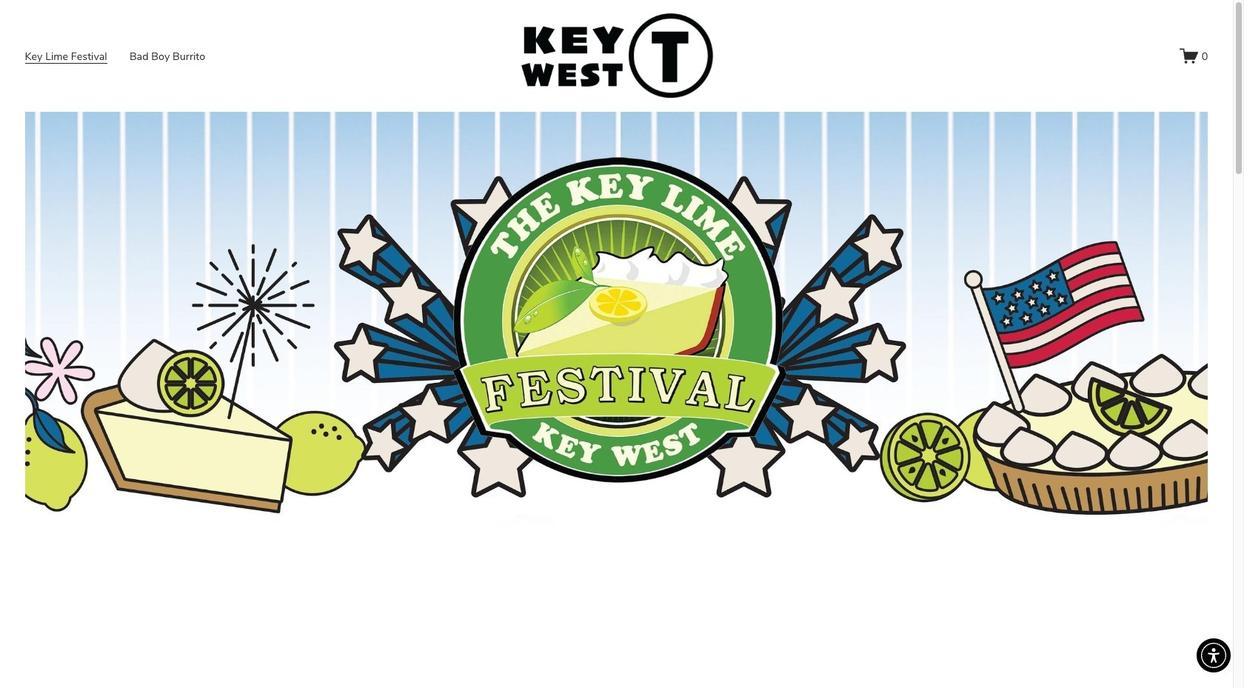 Task type: describe. For each thing, give the bounding box(es) containing it.
cart image
[[1181, 47, 1199, 65]]



Task type: locate. For each thing, give the bounding box(es) containing it.
key west t-shirts image
[[522, 14, 714, 98]]

accessibility widget image
[[1200, 641, 1229, 671]]



